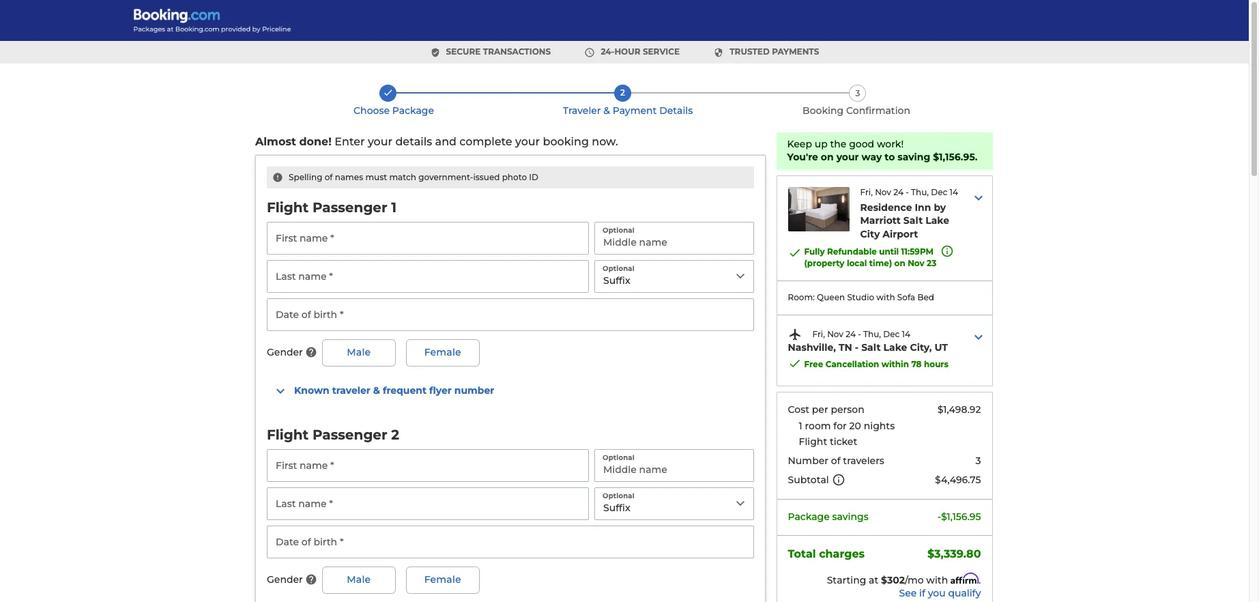 Task type: vqa. For each thing, say whether or not it's contained in the screenshot.
bottommost Top Booked
no



Task type: locate. For each thing, give the bounding box(es) containing it.
14 up city, at the bottom right
[[902, 329, 911, 339]]

at
[[869, 574, 879, 586]]

optional for first flight passenger's first name text field
[[603, 226, 635, 235]]

0 vertical spatial dec
[[932, 187, 948, 197]]

1 gender from the top
[[267, 346, 303, 358]]

1 passenger from the top
[[313, 199, 387, 216]]

78
[[912, 359, 922, 369]]

fully
[[805, 247, 825, 257]]

0 vertical spatial fri,
[[861, 187, 873, 197]]

on down up
[[821, 151, 834, 163]]

salt down inn
[[904, 214, 923, 227]]

flight down known
[[267, 427, 309, 443]]

1 horizontal spatial dec
[[932, 187, 948, 197]]

1 vertical spatial nov
[[908, 258, 925, 268]]

your up id
[[515, 135, 540, 148]]

-
[[906, 187, 909, 197], [858, 329, 862, 339], [855, 341, 859, 353], [938, 511, 942, 523]]

1 horizontal spatial package
[[788, 511, 830, 523]]

3 optional from the top
[[603, 453, 635, 462]]

Optional text field
[[595, 449, 754, 482]]

of
[[325, 172, 333, 182], [832, 454, 841, 467]]

1 horizontal spatial lake
[[926, 214, 950, 227]]

package down subtotal
[[788, 511, 830, 523]]

with
[[877, 292, 896, 302], [927, 574, 949, 586]]

with left the sofa in the right of the page
[[877, 292, 896, 302]]

2 up traveler & payment details in the top of the page
[[621, 87, 625, 98]]

toggle tooltip image
[[832, 473, 846, 487]]

0 horizontal spatial lake
[[884, 341, 908, 353]]

1 vertical spatial 2
[[391, 427, 399, 443]]

24-
[[601, 46, 615, 57]]

1 vertical spatial salt
[[862, 341, 881, 353]]

nov up residence
[[876, 187, 892, 197]]

1 vertical spatial thu,
[[864, 329, 882, 339]]

fri, inside fri, nov 24 - thu, dec 14 residence inn by marriott salt lake city airport
[[861, 187, 873, 197]]

0 horizontal spatial thu,
[[864, 329, 882, 339]]

thu, up nashville, tn - salt lake city, ut at right
[[864, 329, 882, 339]]

1 female from the top
[[424, 346, 461, 358]]

lake
[[926, 214, 950, 227], [884, 341, 908, 353]]

your for almost done!
[[515, 135, 540, 148]]

of left names
[[325, 172, 333, 182]]

lake down 'by'
[[926, 214, 950, 227]]

your
[[368, 135, 393, 148], [515, 135, 540, 148], [837, 151, 859, 163]]

details
[[659, 104, 693, 117]]

person
[[831, 403, 865, 416]]

passenger
[[313, 199, 387, 216], [313, 427, 387, 443]]

nov
[[876, 187, 892, 197], [908, 258, 925, 268], [828, 329, 844, 339]]

booking.com packages image
[[133, 8, 292, 33]]

1 optional from the top
[[603, 226, 635, 235]]

0 vertical spatial package
[[392, 104, 434, 117]]

Second flight passenger's last name text field
[[267, 487, 589, 520]]

24 for fri, nov 24 - thu, dec 14 residence inn by marriott salt lake city airport
[[894, 187, 904, 197]]

- up residence
[[906, 187, 909, 197]]

fri,
[[861, 187, 873, 197], [813, 329, 826, 339]]

0 vertical spatial female
[[424, 346, 461, 358]]

$4,496.75
[[936, 474, 982, 486]]

booking
[[803, 104, 844, 117]]

qualify
[[949, 587, 982, 600]]

2 gender from the top
[[267, 574, 303, 586]]

fri, for fri, nov 24 - thu, dec 14 residence inn by marriott salt lake city airport
[[861, 187, 873, 197]]

24 for fri, nov 24 - thu, dec 14
[[846, 329, 856, 339]]

thu, up inn
[[912, 187, 929, 197]]

24 inside fri, nov 24 - thu, dec 14 residence inn by marriott salt lake city airport
[[894, 187, 904, 197]]

of for travelers
[[832, 454, 841, 467]]

female
[[424, 346, 461, 358], [424, 574, 461, 586]]

0 horizontal spatial on
[[821, 151, 834, 163]]

nov down 11:59pm
[[908, 258, 925, 268]]

14 inside fri, nov 24 - thu, dec 14 residence inn by marriott salt lake city airport
[[950, 187, 959, 197]]

cancellation
[[826, 359, 880, 369]]

photo
[[502, 172, 527, 182]]

0 vertical spatial lake
[[926, 214, 950, 227]]

1 horizontal spatial 24
[[894, 187, 904, 197]]

traveler
[[563, 104, 601, 117]]

1 vertical spatial 24
[[846, 329, 856, 339]]

starting
[[827, 574, 867, 586]]

2 male from the top
[[347, 574, 371, 586]]

traveler
[[332, 384, 371, 397]]

known
[[294, 384, 329, 397]]

your inside keep up the good work! you're on your way to saving $1,156.95.
[[837, 151, 859, 163]]

Second flight passenger's date of birth telephone field
[[267, 526, 754, 558]]

0 vertical spatial passenger
[[313, 199, 387, 216]]

gender
[[267, 346, 303, 358], [267, 574, 303, 586]]

Second flight passenger's first name text field
[[267, 449, 589, 482]]

1 vertical spatial 3
[[976, 454, 982, 467]]

4 optional from the top
[[603, 491, 635, 500]]

$1,156.95.
[[934, 151, 978, 163]]

female for 1
[[424, 346, 461, 358]]

1 room  for 20 nights flight ticket
[[799, 419, 895, 448]]

optional for first flight passenger's last name text box
[[603, 264, 635, 273]]

0 horizontal spatial salt
[[862, 341, 881, 353]]

inn
[[915, 201, 932, 213]]

1 vertical spatial passenger
[[313, 427, 387, 443]]

0 vertical spatial male
[[347, 346, 371, 358]]

city
[[861, 228, 880, 240]]

1 horizontal spatial 2
[[621, 87, 625, 98]]

1 horizontal spatial 14
[[950, 187, 959, 197]]

1 vertical spatial with
[[927, 574, 949, 586]]

14 down '$1,156.95.'
[[950, 187, 959, 197]]

on inside keep up the good work! you're on your way to saving $1,156.95.
[[821, 151, 834, 163]]

0 vertical spatial 2
[[621, 87, 625, 98]]

your right enter
[[368, 135, 393, 148]]

cost per person
[[788, 403, 865, 416]]

0 horizontal spatial 1
[[391, 199, 397, 216]]

1 vertical spatial 14
[[902, 329, 911, 339]]

1 down the cost
[[799, 419, 803, 432]]

good
[[850, 138, 875, 150]]

salt
[[904, 214, 923, 227], [862, 341, 881, 353]]

flight inside 1 room  for 20 nights flight ticket
[[799, 436, 828, 448]]

-$1,156.95
[[938, 511, 982, 523]]

of for names
[[325, 172, 333, 182]]

free cancellation within 78 hours
[[805, 359, 949, 369]]

bed
[[918, 292, 935, 302]]

3
[[856, 88, 860, 98], [976, 454, 982, 467]]

3 up the booking confirmation
[[856, 88, 860, 98]]

1 vertical spatial 1
[[799, 419, 803, 432]]

dec
[[932, 187, 948, 197], [884, 329, 900, 339]]

&
[[604, 104, 610, 117], [373, 384, 380, 397]]

0 horizontal spatial fri,
[[813, 329, 826, 339]]

of up toggle tooltip image
[[832, 454, 841, 467]]

0 horizontal spatial 3
[[856, 88, 860, 98]]

14
[[950, 187, 959, 197], [902, 329, 911, 339]]

1 male from the top
[[347, 346, 371, 358]]

0 horizontal spatial 2
[[391, 427, 399, 443]]

1 horizontal spatial your
[[515, 135, 540, 148]]

optional
[[603, 226, 635, 235], [603, 264, 635, 273], [603, 453, 635, 462], [603, 491, 635, 500]]

1 horizontal spatial salt
[[904, 214, 923, 227]]

0 vertical spatial salt
[[904, 214, 923, 227]]

14 for fri, nov 24 - thu, dec 14
[[902, 329, 911, 339]]

24 up residence
[[894, 187, 904, 197]]

nashville, tn - salt lake city, ut
[[788, 341, 948, 353]]

2 vertical spatial nov
[[828, 329, 844, 339]]

24 up tn
[[846, 329, 856, 339]]

local
[[847, 258, 868, 268]]

fully refundable until 11:59pm (property local time) on nov 23
[[805, 247, 937, 268]]

number
[[788, 454, 829, 467]]

1 vertical spatial female
[[424, 574, 461, 586]]

passenger down traveler
[[313, 427, 387, 443]]

1 horizontal spatial 3
[[976, 454, 982, 467]]

you're
[[788, 151, 819, 163]]

dec up nashville, tn - salt lake city, ut at right
[[884, 329, 900, 339]]

1 vertical spatial &
[[373, 384, 380, 397]]

2 female from the top
[[424, 574, 461, 586]]

0 vertical spatial with
[[877, 292, 896, 302]]

1 vertical spatial fri,
[[813, 329, 826, 339]]

dec inside fri, nov 24 - thu, dec 14 residence inn by marriott salt lake city airport
[[932, 187, 948, 197]]

1 down match
[[391, 199, 397, 216]]

1 horizontal spatial with
[[927, 574, 949, 586]]

- right tn
[[855, 341, 859, 353]]

room:
[[788, 292, 815, 302]]

sofa
[[898, 292, 916, 302]]

thu, inside fri, nov 24 - thu, dec 14 residence inn by marriott salt lake city airport
[[912, 187, 929, 197]]

2 optional from the top
[[603, 264, 635, 273]]

flight down the spelling at top left
[[267, 199, 309, 216]]

secure
[[446, 46, 481, 57]]

2 horizontal spatial your
[[837, 151, 859, 163]]

1 horizontal spatial fri,
[[861, 187, 873, 197]]

passenger down names
[[313, 199, 387, 216]]

hotel image image
[[788, 187, 850, 231]]

flights image
[[788, 327, 802, 341]]

lake up within on the bottom of the page
[[884, 341, 908, 353]]

total charges
[[788, 547, 865, 560]]

0 horizontal spatial dec
[[884, 329, 900, 339]]

id
[[529, 172, 538, 182]]

2
[[621, 87, 625, 98], [391, 427, 399, 443]]

20
[[850, 419, 862, 432]]

2 down known traveler & frequent flyer number
[[391, 427, 399, 443]]

0 horizontal spatial package
[[392, 104, 434, 117]]

1 horizontal spatial 1
[[799, 419, 803, 432]]

$1,498.92
[[938, 403, 982, 416]]

First flight passenger's last name text field
[[267, 260, 589, 293]]

0 horizontal spatial 24
[[846, 329, 856, 339]]

until
[[880, 247, 899, 257]]

fri, up nashville,
[[813, 329, 826, 339]]

1 vertical spatial gender
[[267, 574, 303, 586]]

1 horizontal spatial &
[[604, 104, 610, 117]]

0 vertical spatial nov
[[876, 187, 892, 197]]

0 vertical spatial gender
[[267, 346, 303, 358]]

optional for second flight passenger's first name text field
[[603, 453, 635, 462]]

0 vertical spatial &
[[604, 104, 610, 117]]

lake inside fri, nov 24 - thu, dec 14 residence inn by marriott salt lake city airport
[[926, 214, 950, 227]]

0 vertical spatial 24
[[894, 187, 904, 197]]

flight passenger 1
[[267, 199, 397, 216]]

salt down fri, nov 24 - thu, dec 14
[[862, 341, 881, 353]]

3 up $4,496.75
[[976, 454, 982, 467]]

1 vertical spatial dec
[[884, 329, 900, 339]]

flight down room
[[799, 436, 828, 448]]

0 horizontal spatial nov
[[828, 329, 844, 339]]

salt inside fri, nov 24 - thu, dec 14 residence inn by marriott salt lake city airport
[[904, 214, 923, 227]]

14 for fri, nov 24 - thu, dec 14 residence inn by marriott salt lake city airport
[[950, 187, 959, 197]]

number of travelers
[[788, 454, 885, 467]]

$1,156.95
[[942, 511, 982, 523]]

1 horizontal spatial of
[[832, 454, 841, 467]]

fri, up residence
[[861, 187, 873, 197]]

almost
[[255, 135, 296, 148]]

done!
[[299, 135, 332, 148]]

on
[[821, 151, 834, 163], [895, 258, 906, 268]]

First flight passenger's date of birth telephone field
[[267, 298, 754, 331]]

1 vertical spatial of
[[832, 454, 841, 467]]

gender for flight passenger 2
[[267, 574, 303, 586]]

dec up 'by'
[[932, 187, 948, 197]]

2 horizontal spatial nov
[[908, 258, 925, 268]]

package up details
[[392, 104, 434, 117]]

nov up tn
[[828, 329, 844, 339]]

and
[[435, 135, 457, 148]]

0 horizontal spatial 14
[[902, 329, 911, 339]]

0 vertical spatial thu,
[[912, 187, 929, 197]]

secure transactions
[[446, 46, 551, 57]]

0 vertical spatial on
[[821, 151, 834, 163]]

1 vertical spatial male
[[347, 574, 371, 586]]

flight
[[267, 199, 309, 216], [267, 427, 309, 443], [799, 436, 828, 448]]

1 vertical spatial on
[[895, 258, 906, 268]]

spelling
[[289, 172, 323, 182]]

1 horizontal spatial on
[[895, 258, 906, 268]]

choose package
[[354, 104, 434, 117]]

$302
[[882, 574, 905, 586]]

nov inside fri, nov 24 - thu, dec 14 residence inn by marriott salt lake city airport
[[876, 187, 892, 197]]

your down the
[[837, 151, 859, 163]]

1 horizontal spatial nov
[[876, 187, 892, 197]]

0 vertical spatial of
[[325, 172, 333, 182]]

0 vertical spatial 14
[[950, 187, 959, 197]]

1
[[391, 199, 397, 216], [799, 419, 803, 432]]

1 vertical spatial package
[[788, 511, 830, 523]]

on inside fully refundable until 11:59pm (property local time) on nov 23
[[895, 258, 906, 268]]

way
[[862, 151, 882, 163]]

with up you
[[927, 574, 949, 586]]

0 horizontal spatial of
[[325, 172, 333, 182]]

passenger for 2
[[313, 427, 387, 443]]

work!
[[877, 138, 904, 150]]

2 passenger from the top
[[313, 427, 387, 443]]

on down until at top
[[895, 258, 906, 268]]

1 horizontal spatial thu,
[[912, 187, 929, 197]]



Task type: describe. For each thing, give the bounding box(es) containing it.
keep
[[788, 138, 813, 150]]

names
[[335, 172, 363, 182]]

almost done! enter your details and complete your booking now.
[[255, 135, 618, 148]]

marriott
[[861, 214, 901, 227]]

booking
[[543, 135, 589, 148]]

hour
[[615, 46, 641, 57]]

with inside starting at $302 /mo with affirm . see if you qualify
[[927, 574, 949, 586]]

0 horizontal spatial your
[[368, 135, 393, 148]]

flyer
[[429, 384, 452, 397]]

choose
[[354, 104, 390, 117]]

0 horizontal spatial &
[[373, 384, 380, 397]]

- up nashville, tn - salt lake city, ut at right
[[858, 329, 862, 339]]

0 horizontal spatial with
[[877, 292, 896, 302]]

room: queen studio with sofa bed
[[788, 292, 935, 302]]

airport
[[883, 228, 919, 240]]

tn
[[839, 341, 853, 353]]

savings
[[833, 511, 869, 523]]

residence
[[861, 201, 913, 213]]

complete
[[460, 135, 512, 148]]

your for keep up the good work!
[[837, 151, 859, 163]]

nov inside fully refundable until 11:59pm (property local time) on nov 23
[[908, 258, 925, 268]]

flight for flight passenger 2
[[267, 427, 309, 443]]

thu, for fri, nov 24 - thu, dec 14 residence inn by marriott salt lake city airport
[[912, 187, 929, 197]]

fri, nov 24 - thu, dec 14 residence inn by marriott salt lake city airport
[[861, 187, 959, 240]]

$3,339.80
[[928, 547, 982, 560]]

free
[[805, 359, 824, 369]]

now.
[[592, 135, 618, 148]]

starting at $302 /mo with affirm . see if you qualify
[[827, 573, 982, 600]]

match
[[389, 172, 416, 182]]

11:59pm
[[902, 247, 934, 257]]

- up $3,339.80
[[938, 511, 942, 523]]

frequent
[[383, 384, 427, 397]]

time)
[[870, 258, 893, 268]]

passenger for 1
[[313, 199, 387, 216]]

affirm
[[951, 573, 979, 584]]

dec for fri, nov 24 - thu, dec 14
[[884, 329, 900, 339]]

24-hour service
[[601, 46, 680, 57]]

nov for fri, nov 24 - thu, dec 14
[[828, 329, 844, 339]]

known traveler & frequent flyer number
[[294, 384, 494, 397]]

1 vertical spatial lake
[[884, 341, 908, 353]]

payment
[[613, 104, 657, 117]]

0 vertical spatial 3
[[856, 88, 860, 98]]

trusted
[[730, 46, 770, 57]]

travelers
[[844, 454, 885, 467]]

thu, for fri, nov 24 - thu, dec 14
[[864, 329, 882, 339]]

refundable
[[828, 247, 877, 257]]

0 vertical spatial 1
[[391, 199, 397, 216]]

confirmation
[[846, 104, 911, 117]]

for
[[834, 419, 847, 432]]

Optional text field
[[595, 222, 754, 255]]

hours
[[925, 359, 949, 369]]

within
[[882, 359, 910, 369]]

number
[[454, 384, 494, 397]]

- inside fri, nov 24 - thu, dec 14 residence inn by marriott salt lake city airport
[[906, 187, 909, 197]]

city,
[[911, 341, 932, 353]]

cost
[[788, 403, 810, 416]]

optional for second flight passenger's last name text box
[[603, 491, 635, 500]]

keep up the good work! you're on your way to saving $1,156.95.
[[788, 138, 978, 163]]

fri, for fri, nov 24 - thu, dec 14
[[813, 329, 826, 339]]

First flight passenger's first name text field
[[267, 222, 589, 255]]

female for 2
[[424, 574, 461, 586]]

up
[[815, 138, 828, 150]]

package savings
[[788, 511, 869, 523]]

subtotal
[[788, 474, 830, 486]]

to
[[885, 151, 895, 163]]

you
[[928, 587, 946, 600]]

payments
[[772, 46, 819, 57]]

gender for flight passenger 1
[[267, 346, 303, 358]]

saving
[[898, 151, 931, 163]]

23
[[927, 258, 937, 268]]

male for 1
[[347, 346, 371, 358]]

flight for flight passenger 1
[[267, 199, 309, 216]]

fri, nov 24 - thu, dec 14
[[813, 329, 911, 339]]

flight passenger 2
[[267, 427, 399, 443]]

.
[[979, 574, 982, 586]]

studio
[[848, 292, 875, 302]]

details
[[396, 135, 432, 148]]

1 inside 1 room  for 20 nights flight ticket
[[799, 419, 803, 432]]

service
[[643, 46, 680, 57]]

government-
[[419, 172, 473, 182]]

nov for fri, nov 24 - thu, dec 14 residence inn by marriott salt lake city airport
[[876, 187, 892, 197]]

(property
[[805, 258, 845, 268]]

male for 2
[[347, 574, 371, 586]]

issued
[[473, 172, 500, 182]]

nashville,
[[788, 341, 836, 353]]

must
[[365, 172, 387, 182]]

per
[[812, 403, 829, 416]]

dec for fri, nov 24 - thu, dec 14 residence inn by marriott salt lake city airport
[[932, 187, 948, 197]]

nights
[[864, 419, 895, 432]]

total
[[788, 547, 816, 560]]

ut
[[935, 341, 948, 353]]

if
[[920, 587, 926, 600]]

see
[[900, 587, 917, 600]]

the
[[831, 138, 847, 150]]

spelling of names must match government-issued photo id
[[289, 172, 538, 182]]

charges
[[820, 547, 865, 560]]

trusted payments
[[730, 46, 819, 57]]

see if you qualify link
[[777, 587, 982, 601]]

queen
[[817, 292, 846, 302]]



